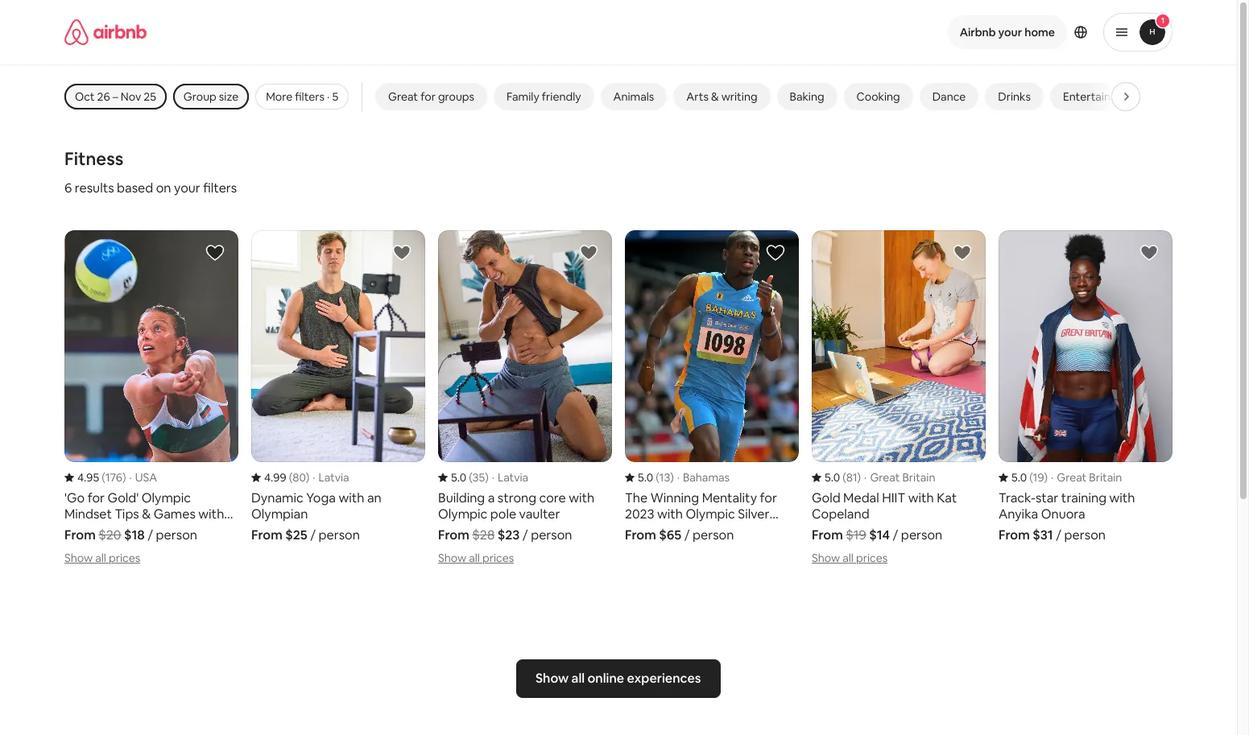 Task type: locate. For each thing, give the bounding box(es) containing it.
) for 5.0 ( 81 )
[[858, 470, 861, 485]]

great for groups button
[[376, 83, 487, 110]]

1 · great britain from the left
[[865, 470, 936, 485]]

6 from from the left
[[999, 527, 1030, 544]]

5 ) from the left
[[858, 470, 861, 485]]

/ right the $14
[[893, 527, 899, 544]]

( up $19
[[843, 470, 847, 485]]

0 horizontal spatial great
[[388, 89, 418, 104]]

person right the $14
[[901, 527, 943, 544]]

3 prices from the left
[[856, 551, 888, 566]]

· right 81
[[865, 470, 867, 485]]

6 ) from the left
[[1045, 470, 1048, 485]]

1 horizontal spatial britain
[[1089, 470, 1123, 485]]

great right 19
[[1057, 470, 1087, 485]]

) up $19
[[858, 470, 861, 485]]

all
[[95, 551, 106, 566], [469, 551, 480, 566], [843, 551, 854, 566], [572, 670, 585, 687]]

show all prices button down $19
[[812, 551, 888, 566]]

· usa
[[129, 470, 157, 485]]

5.0 inside track-star training with anyika onuora group
[[1012, 470, 1027, 485]]

( inside 'go for gold' olympic mindset tips & games with lina taylor group
[[102, 470, 105, 485]]

person right $25
[[319, 527, 360, 544]]

2 horizontal spatial prices
[[856, 551, 888, 566]]

friendly
[[542, 89, 581, 104]]

( left "· bahamas"
[[656, 470, 659, 485]]

( inside building a strong core with olympic pole vaulter group
[[469, 470, 473, 485]]

from inside the winning mentality for 2023 with olympic silver medalist group
[[625, 527, 656, 544]]

· great britain inside gold medal hiit with kat copeland group
[[865, 470, 936, 485]]

track-star training with anyika onuora group
[[999, 230, 1173, 544]]

show inside from $20 $18 / person show all prices
[[64, 551, 93, 566]]

show all prices button inside building a strong core with olympic pole vaulter group
[[438, 551, 514, 566]]

animals
[[614, 89, 654, 104]]

your right on
[[174, 180, 200, 197]]

prices inside from $28 $23 / person show all prices
[[483, 551, 514, 566]]

5.0 inside building a strong core with olympic pole vaulter group
[[451, 470, 467, 485]]

( for 176
[[102, 470, 105, 485]]

person inside track-star training with anyika onuora group
[[1065, 527, 1106, 544]]

from inside dynamic yoga with an olympian group
[[251, 527, 283, 544]]

1 horizontal spatial great
[[870, 470, 900, 485]]

from inside from $28 $23 / person show all prices
[[438, 527, 470, 544]]

all down $19
[[843, 551, 854, 566]]

· inside building a strong core with olympic pole vaulter group
[[492, 470, 495, 485]]

from $25 / person
[[251, 527, 360, 544]]

( inside dynamic yoga with an olympian group
[[289, 470, 293, 485]]

3 show all prices button from the left
[[812, 551, 888, 566]]

2 ( from the left
[[289, 470, 293, 485]]

person right $18
[[156, 527, 197, 544]]

show all prices button inside gold medal hiit with kat copeland group
[[812, 551, 888, 566]]

results
[[75, 180, 114, 197]]

) for 5.0 ( 19 )
[[1045, 470, 1048, 485]]

groups
[[438, 89, 475, 104]]

( inside track-star training with anyika onuora group
[[1030, 470, 1033, 485]]

person inside from $28 $23 / person show all prices
[[531, 527, 572, 544]]

0 horizontal spatial prices
[[109, 551, 140, 566]]

4 ) from the left
[[670, 470, 674, 485]]

person inside the winning mentality for 2023 with olympic silver medalist group
[[693, 527, 734, 544]]

show all prices button inside 'go for gold' olympic mindset tips & games with lina taylor group
[[64, 551, 140, 566]]

prices inside from $20 $18 / person show all prices
[[109, 551, 140, 566]]

2 save this experience image from the left
[[392, 243, 412, 263]]

6 results based on your filters
[[64, 180, 237, 197]]

1 5.0 from the left
[[451, 470, 467, 485]]

3 ) from the left
[[485, 470, 489, 485]]

5.0 left 35
[[451, 470, 467, 485]]

from left $19
[[812, 527, 843, 544]]

show inside 'from $19 $14 / person show all prices'
[[812, 551, 840, 566]]

· latvia inside building a strong core with olympic pole vaulter group
[[492, 470, 529, 485]]

5.0 inside gold medal hiit with kat copeland group
[[825, 470, 840, 485]]

3 save this experience image from the left
[[579, 243, 599, 263]]

) inside 'go for gold' olympic mindset tips & games with lina taylor group
[[122, 470, 126, 485]]

1 latvia from the left
[[319, 470, 349, 485]]

1 horizontal spatial latvia
[[498, 470, 529, 485]]

show all prices button for $19
[[812, 551, 888, 566]]

person right $65 on the bottom
[[693, 527, 734, 544]]

save this experience image inside gold medal hiit with kat copeland group
[[953, 243, 972, 263]]

person right $31
[[1065, 527, 1106, 544]]

· right '13'
[[677, 470, 680, 485]]

latvia right 35
[[498, 470, 529, 485]]

81
[[847, 470, 858, 485]]

/
[[148, 527, 153, 544], [310, 527, 316, 544], [523, 527, 528, 544], [685, 527, 690, 544], [893, 527, 899, 544], [1056, 527, 1062, 544]]

show inside from $28 $23 / person show all prices
[[438, 551, 467, 566]]

( up $28 at bottom
[[469, 470, 473, 485]]

4 from from the left
[[625, 527, 656, 544]]

5.0 inside the winning mentality for 2023 with olympic silver medalist group
[[638, 470, 653, 485]]

· inside the winning mentality for 2023 with olympic silver medalist group
[[677, 470, 680, 485]]

2 5.0 from the left
[[638, 470, 653, 485]]

1 ) from the left
[[122, 470, 126, 485]]

4 5.0 from the left
[[1012, 470, 1027, 485]]

britain right 81
[[903, 470, 936, 485]]

1 vertical spatial your
[[174, 180, 200, 197]]

1 britain from the left
[[903, 470, 936, 485]]

prices
[[109, 551, 140, 566], [483, 551, 514, 566], [856, 551, 888, 566]]

3 person from the left
[[531, 527, 572, 544]]

from $20 $18 / person show all prices
[[64, 527, 197, 566]]

1 from from the left
[[64, 527, 96, 544]]

/ right $25
[[310, 527, 316, 544]]

0 horizontal spatial latvia
[[319, 470, 349, 485]]

/ right $65 on the bottom
[[685, 527, 690, 544]]

your inside 'profile' element
[[999, 25, 1023, 39]]

5.0 for 5.0 ( 81 )
[[825, 470, 840, 485]]

1 horizontal spatial · great britain
[[1051, 470, 1123, 485]]

5.0 ( 19 )
[[1012, 470, 1048, 485]]

show all prices button down $28 at bottom
[[438, 551, 514, 566]]

2 / from the left
[[310, 527, 316, 544]]

$20
[[99, 527, 121, 544]]

2 britain from the left
[[1089, 470, 1123, 485]]

3 / from the left
[[523, 527, 528, 544]]

3 from from the left
[[438, 527, 470, 544]]

1 prices from the left
[[109, 551, 140, 566]]

2 · latvia from the left
[[492, 470, 529, 485]]

( right 4.95
[[102, 470, 105, 485]]

· latvia right 35
[[492, 470, 529, 485]]

from
[[64, 527, 96, 544], [251, 527, 283, 544], [438, 527, 470, 544], [625, 527, 656, 544], [812, 527, 843, 544], [999, 527, 1030, 544]]

filters right on
[[203, 180, 237, 197]]

$14
[[869, 527, 890, 544]]

6 ( from the left
[[1030, 470, 1033, 485]]

from for from $20 $18 / person show all prices
[[64, 527, 96, 544]]

save this experience image inside the winning mentality for 2023 with olympic silver medalist group
[[766, 243, 786, 263]]

( for 80
[[289, 470, 293, 485]]

rating 4.95 out of 5; 176 reviews image
[[64, 470, 126, 485]]

gold medal hiit with kat copeland group
[[812, 230, 986, 566]]

home
[[1025, 25, 1055, 39]]

1 person from the left
[[156, 527, 197, 544]]

1 save this experience image from the left
[[205, 243, 225, 263]]

from $31 / person
[[999, 527, 1106, 544]]

) right 4.99
[[306, 470, 310, 485]]

5.0 ( 35 )
[[451, 470, 489, 485]]

from inside track-star training with anyika onuora group
[[999, 527, 1030, 544]]

5.0 left 81
[[825, 470, 840, 485]]

britain for from $31
[[1089, 470, 1123, 485]]

4.99
[[264, 470, 287, 485]]

5 from from the left
[[812, 527, 843, 544]]

2 latvia from the left
[[498, 470, 529, 485]]

1 horizontal spatial show all prices button
[[438, 551, 514, 566]]

filters
[[295, 89, 325, 104], [203, 180, 237, 197]]

4 ( from the left
[[656, 470, 659, 485]]

1 button
[[1104, 13, 1173, 52]]

( right 4.99
[[289, 470, 293, 485]]

5.0 left 19
[[1012, 470, 1027, 485]]

britain inside track-star training with anyika onuora group
[[1089, 470, 1123, 485]]

save this experience image
[[1140, 243, 1159, 263]]

$31
[[1033, 527, 1054, 544]]

· inside track-star training with anyika onuora group
[[1051, 470, 1054, 485]]

· inside gold medal hiit with kat copeland group
[[865, 470, 867, 485]]

arts & writing button
[[674, 83, 771, 110]]

drinks element
[[998, 89, 1031, 104]]

experiences
[[627, 670, 702, 687]]

from $19 $14 / person show all prices
[[812, 527, 943, 566]]

) left the · usa
[[122, 470, 126, 485]]

) up $28 at bottom
[[485, 470, 489, 485]]

4 save this experience image from the left
[[766, 243, 786, 263]]

5.0
[[451, 470, 467, 485], [638, 470, 653, 485], [825, 470, 840, 485], [1012, 470, 1027, 485]]

bahamas
[[683, 470, 730, 485]]

(
[[102, 470, 105, 485], [289, 470, 293, 485], [469, 470, 473, 485], [656, 470, 659, 485], [843, 470, 847, 485], [1030, 470, 1033, 485]]

person right $23
[[531, 527, 572, 544]]

· inside 'go for gold' olympic mindset tips & games with lina taylor group
[[129, 470, 132, 485]]

) inside track-star training with anyika onuora group
[[1045, 470, 1048, 485]]

from left $25
[[251, 527, 283, 544]]

your
[[999, 25, 1023, 39], [174, 180, 200, 197]]

2 horizontal spatial show all prices button
[[812, 551, 888, 566]]

6
[[64, 180, 72, 197]]

$28
[[472, 527, 495, 544]]

· for 5.0 ( 35 )
[[492, 470, 495, 485]]

5.0 left '13'
[[638, 470, 653, 485]]

6 person from the left
[[1065, 527, 1106, 544]]

5 save this experience image from the left
[[953, 243, 972, 263]]

writing
[[722, 89, 758, 104]]

) for 4.99 ( 80 )
[[306, 470, 310, 485]]

/ right $23
[[523, 527, 528, 544]]

· for 5.0 ( 13 )
[[677, 470, 680, 485]]

1 horizontal spatial your
[[999, 25, 1023, 39]]

0 horizontal spatial britain
[[903, 470, 936, 485]]

)
[[122, 470, 126, 485], [306, 470, 310, 485], [485, 470, 489, 485], [670, 470, 674, 485], [858, 470, 861, 485], [1045, 470, 1048, 485]]

) inside dynamic yoga with an olympian group
[[306, 470, 310, 485]]

prices down $18
[[109, 551, 140, 566]]

great left for
[[388, 89, 418, 104]]

from inside 'from $19 $14 / person show all prices'
[[812, 527, 843, 544]]

&
[[711, 89, 719, 104]]

/ inside the winning mentality for 2023 with olympic silver medalist group
[[685, 527, 690, 544]]

great inside track-star training with anyika onuora group
[[1057, 470, 1087, 485]]

) left "· bahamas"
[[670, 470, 674, 485]]

) inside building a strong core with olympic pole vaulter group
[[485, 470, 489, 485]]

) up $31
[[1045, 470, 1048, 485]]

) for 5.0 ( 13 )
[[670, 470, 674, 485]]

( for 35
[[469, 470, 473, 485]]

all down $20
[[95, 551, 106, 566]]

$23
[[498, 527, 520, 544]]

from $28 $23 / person show all prices
[[438, 527, 572, 566]]

save this experience image
[[205, 243, 225, 263], [392, 243, 412, 263], [579, 243, 599, 263], [766, 243, 786, 263], [953, 243, 972, 263]]

· right 19
[[1051, 470, 1054, 485]]

0 vertical spatial your
[[999, 25, 1023, 39]]

rating 5.0 out of 5; 35 reviews image
[[438, 470, 489, 485]]

2 show all prices button from the left
[[438, 551, 514, 566]]

all down $28 at bottom
[[469, 551, 480, 566]]

'go for gold' olympic mindset tips & games with lina taylor group
[[64, 230, 238, 566]]

35
[[473, 470, 485, 485]]

all for $20
[[95, 551, 106, 566]]

prices inside 'from $19 $14 / person show all prices'
[[856, 551, 888, 566]]

·
[[327, 89, 330, 104], [129, 470, 132, 485], [313, 470, 315, 485], [492, 470, 495, 485], [677, 470, 680, 485], [865, 470, 867, 485], [1051, 470, 1054, 485]]

your left home
[[999, 25, 1023, 39]]

prices down the $14
[[856, 551, 888, 566]]

5 ( from the left
[[843, 470, 847, 485]]

6 / from the left
[[1056, 527, 1062, 544]]

· latvia inside dynamic yoga with an olympian group
[[313, 470, 349, 485]]

latvia inside building a strong core with olympic pole vaulter group
[[498, 470, 529, 485]]

latvia
[[319, 470, 349, 485], [498, 470, 529, 485]]

show all prices button for $20
[[64, 551, 140, 566]]

· latvia for from
[[492, 470, 529, 485]]

( inside gold medal hiit with kat copeland group
[[843, 470, 847, 485]]

· great britain
[[865, 470, 936, 485], [1051, 470, 1123, 485]]

filters left "5"
[[295, 89, 325, 104]]

0 vertical spatial filters
[[295, 89, 325, 104]]

1 / from the left
[[148, 527, 153, 544]]

2 prices from the left
[[483, 551, 514, 566]]

prices down $23
[[483, 551, 514, 566]]

3 5.0 from the left
[[825, 470, 840, 485]]

1 horizontal spatial · latvia
[[492, 470, 529, 485]]

save this experience image inside building a strong core with olympic pole vaulter group
[[579, 243, 599, 263]]

/ right $18
[[148, 527, 153, 544]]

· right 80
[[313, 470, 315, 485]]

) inside the winning mentality for 2023 with olympic silver medalist group
[[670, 470, 674, 485]]

4 person from the left
[[693, 527, 734, 544]]

from left $20
[[64, 527, 96, 544]]

13
[[659, 470, 670, 485]]

britain inside gold medal hiit with kat copeland group
[[903, 470, 936, 485]]

· for 5.0 ( 19 )
[[1051, 470, 1054, 485]]

1 ( from the left
[[102, 470, 105, 485]]

from left $65 on the bottom
[[625, 527, 656, 544]]

from for from $25 / person
[[251, 527, 283, 544]]

animals element
[[614, 89, 654, 104]]

great right 81
[[870, 470, 900, 485]]

· bahamas
[[677, 470, 730, 485]]

5 / from the left
[[893, 527, 899, 544]]

1 · latvia from the left
[[313, 470, 349, 485]]

from inside from $20 $18 / person show all prices
[[64, 527, 96, 544]]

2 horizontal spatial great
[[1057, 470, 1087, 485]]

2 ) from the left
[[306, 470, 310, 485]]

) inside gold medal hiit with kat copeland group
[[858, 470, 861, 485]]

· inside dynamic yoga with an olympian group
[[313, 470, 315, 485]]

2 person from the left
[[319, 527, 360, 544]]

0 horizontal spatial · latvia
[[313, 470, 349, 485]]

( for 81
[[843, 470, 847, 485]]

· left usa
[[129, 470, 132, 485]]

baking button
[[777, 83, 838, 110]]

great for groups element
[[388, 89, 475, 104]]

1 horizontal spatial prices
[[483, 551, 514, 566]]

4 / from the left
[[685, 527, 690, 544]]

( inside the winning mentality for 2023 with olympic silver medalist group
[[656, 470, 659, 485]]

0 horizontal spatial · great britain
[[865, 470, 936, 485]]

great
[[388, 89, 418, 104], [870, 470, 900, 485], [1057, 470, 1087, 485]]

britain
[[903, 470, 936, 485], [1089, 470, 1123, 485]]

$25
[[285, 527, 308, 544]]

· right 35
[[492, 470, 495, 485]]

· latvia
[[313, 470, 349, 485], [492, 470, 529, 485]]

show
[[64, 551, 93, 566], [438, 551, 467, 566], [812, 551, 840, 566], [536, 670, 569, 687]]

( for 19
[[1030, 470, 1033, 485]]

5 person from the left
[[901, 527, 943, 544]]

person inside from $20 $18 / person show all prices
[[156, 527, 197, 544]]

/ inside dynamic yoga with an olympian group
[[310, 527, 316, 544]]

3 ( from the left
[[469, 470, 473, 485]]

1 vertical spatial filters
[[203, 180, 237, 197]]

from left $28 at bottom
[[438, 527, 470, 544]]

more
[[266, 89, 293, 104]]

1 show all prices button from the left
[[64, 551, 140, 566]]

latvia right 80
[[319, 470, 349, 485]]

great inside gold medal hiit with kat copeland group
[[870, 470, 900, 485]]

5.0 ( 81 )
[[825, 470, 861, 485]]

/ right $31
[[1056, 527, 1062, 544]]

· left "5"
[[327, 89, 330, 104]]

britain right 19
[[1089, 470, 1123, 485]]

all inside from $20 $18 / person show all prices
[[95, 551, 106, 566]]

latvia inside dynamic yoga with an olympian group
[[319, 470, 349, 485]]

2 · great britain from the left
[[1051, 470, 1123, 485]]

save this experience image inside 'go for gold' olympic mindset tips & games with lina taylor group
[[205, 243, 225, 263]]

great for from $31
[[1057, 470, 1087, 485]]

/ inside from $28 $23 / person show all prices
[[523, 527, 528, 544]]

all inside 'from $19 $14 / person show all prices'
[[843, 551, 854, 566]]

usa
[[135, 470, 157, 485]]

· great britain right 19
[[1051, 470, 1123, 485]]

( up $31
[[1030, 470, 1033, 485]]

show all prices button down $20
[[64, 551, 140, 566]]

from left $31
[[999, 527, 1030, 544]]

0 horizontal spatial show all prices button
[[64, 551, 140, 566]]

· great britain inside track-star training with anyika onuora group
[[1051, 470, 1123, 485]]

· latvia right 80
[[313, 470, 349, 485]]

) for 5.0 ( 35 )
[[485, 470, 489, 485]]

baking
[[790, 89, 825, 104]]

2 from from the left
[[251, 527, 283, 544]]

person
[[156, 527, 197, 544], [319, 527, 360, 544], [531, 527, 572, 544], [693, 527, 734, 544], [901, 527, 943, 544], [1065, 527, 1106, 544]]

arts
[[687, 89, 709, 104]]

show all prices button
[[64, 551, 140, 566], [438, 551, 514, 566], [812, 551, 888, 566]]

all inside from $28 $23 / person show all prices
[[469, 551, 480, 566]]

· great britain right 81
[[865, 470, 936, 485]]



Task type: describe. For each thing, give the bounding box(es) containing it.
/ inside 'from $19 $14 / person show all prices'
[[893, 527, 899, 544]]

dynamic yoga with an olympian group
[[251, 230, 425, 544]]

$18
[[124, 527, 145, 544]]

baking element
[[790, 89, 825, 104]]

/ inside track-star training with anyika onuora group
[[1056, 527, 1062, 544]]

latvia for from
[[498, 470, 529, 485]]

prices for $23
[[483, 551, 514, 566]]

prices for $14
[[856, 551, 888, 566]]

online
[[588, 670, 625, 687]]

0 horizontal spatial filters
[[203, 180, 237, 197]]

arts & writing
[[687, 89, 758, 104]]

176
[[105, 470, 122, 485]]

from for from $65 / person
[[625, 527, 656, 544]]

80
[[293, 470, 306, 485]]

all left online
[[572, 670, 585, 687]]

drinks
[[998, 89, 1031, 104]]

profile element
[[759, 0, 1173, 64]]

· for 5.0 ( 81 )
[[865, 470, 867, 485]]

$19
[[846, 527, 867, 544]]

cooking button
[[844, 83, 913, 110]]

dance button
[[920, 83, 979, 110]]

5.0 for 5.0 ( 13 )
[[638, 470, 653, 485]]

entertainment element
[[1063, 89, 1138, 104]]

· great britain for from
[[865, 470, 936, 485]]

entertainment button
[[1050, 83, 1151, 110]]

· latvia for from $25
[[313, 470, 349, 485]]

animals button
[[601, 83, 667, 110]]

· for 4.95 ( 176 )
[[129, 470, 132, 485]]

drinks button
[[986, 83, 1044, 110]]

fitness
[[64, 147, 124, 170]]

1 horizontal spatial filters
[[295, 89, 325, 104]]

latvia for from $25
[[319, 470, 349, 485]]

$65
[[659, 527, 682, 544]]

from $65 / person
[[625, 527, 734, 544]]

show all online experiences
[[536, 670, 702, 687]]

for
[[421, 89, 436, 104]]

( for 13
[[656, 470, 659, 485]]

family friendly button
[[494, 83, 594, 110]]

cooking
[[857, 89, 900, 104]]

show for $19
[[812, 551, 840, 566]]

/ inside from $20 $18 / person show all prices
[[148, 527, 153, 544]]

show all online experiences link
[[517, 660, 721, 698]]

save this experience image for $20
[[205, 243, 225, 263]]

show all prices button for $28
[[438, 551, 514, 566]]

based
[[117, 180, 153, 197]]

save this experience image inside dynamic yoga with an olympian group
[[392, 243, 412, 263]]

19
[[1033, 470, 1045, 485]]

airbnb your home
[[960, 25, 1055, 39]]

airbnb
[[960, 25, 996, 39]]

great for groups
[[388, 89, 475, 104]]

save this experience image for $19
[[953, 243, 972, 263]]

5
[[332, 89, 338, 104]]

1
[[1162, 15, 1165, 26]]

entertainment
[[1063, 89, 1138, 104]]

5.0 for 5.0 ( 19 )
[[1012, 470, 1027, 485]]

save this experience image for $28
[[579, 243, 599, 263]]

all for $19
[[843, 551, 854, 566]]

airbnb your home link
[[950, 15, 1065, 49]]

5.0 for 5.0 ( 35 )
[[451, 470, 467, 485]]

rating 5.0 out of 5; 81 reviews image
[[812, 470, 861, 485]]

on
[[156, 180, 171, 197]]

rating 5.0 out of 5; 13 reviews image
[[625, 470, 674, 485]]

family friendly
[[507, 89, 581, 104]]

prices for $18
[[109, 551, 140, 566]]

· great britain for from $31
[[1051, 470, 1123, 485]]

the winning mentality for 2023 with olympic silver medalist group
[[625, 230, 799, 544]]

family friendly element
[[507, 89, 581, 104]]

person inside 'from $19 $14 / person show all prices'
[[901, 527, 943, 544]]

) for 4.95 ( 176 )
[[122, 470, 126, 485]]

show for $28
[[438, 551, 467, 566]]

family
[[507, 89, 540, 104]]

4.99 ( 80 )
[[264, 470, 310, 485]]

rating 5.0 out of 5; 19 reviews image
[[999, 470, 1048, 485]]

· for 4.99 ( 80 )
[[313, 470, 315, 485]]

britain for from
[[903, 470, 936, 485]]

person inside dynamic yoga with an olympian group
[[319, 527, 360, 544]]

cooking element
[[857, 89, 900, 104]]

4.95
[[77, 470, 99, 485]]

from for from $31 / person
[[999, 527, 1030, 544]]

great for from
[[870, 470, 900, 485]]

show for $20
[[64, 551, 93, 566]]

0 horizontal spatial your
[[174, 180, 200, 197]]

arts & writing element
[[687, 89, 758, 104]]

from for from $28 $23 / person show all prices
[[438, 527, 470, 544]]

great inside button
[[388, 89, 418, 104]]

5.0 ( 13 )
[[638, 470, 674, 485]]

4.95 ( 176 )
[[77, 470, 126, 485]]

dance element
[[933, 89, 966, 104]]

building a strong core with olympic pole vaulter group
[[438, 230, 612, 566]]

all for $28
[[469, 551, 480, 566]]

more filters · 5
[[266, 89, 338, 104]]

from for from $19 $14 / person show all prices
[[812, 527, 843, 544]]

dance
[[933, 89, 966, 104]]

rating 4.99 out of 5; 80 reviews image
[[251, 470, 310, 485]]



Task type: vqa. For each thing, say whether or not it's contained in the screenshot.
the rightmost 16
no



